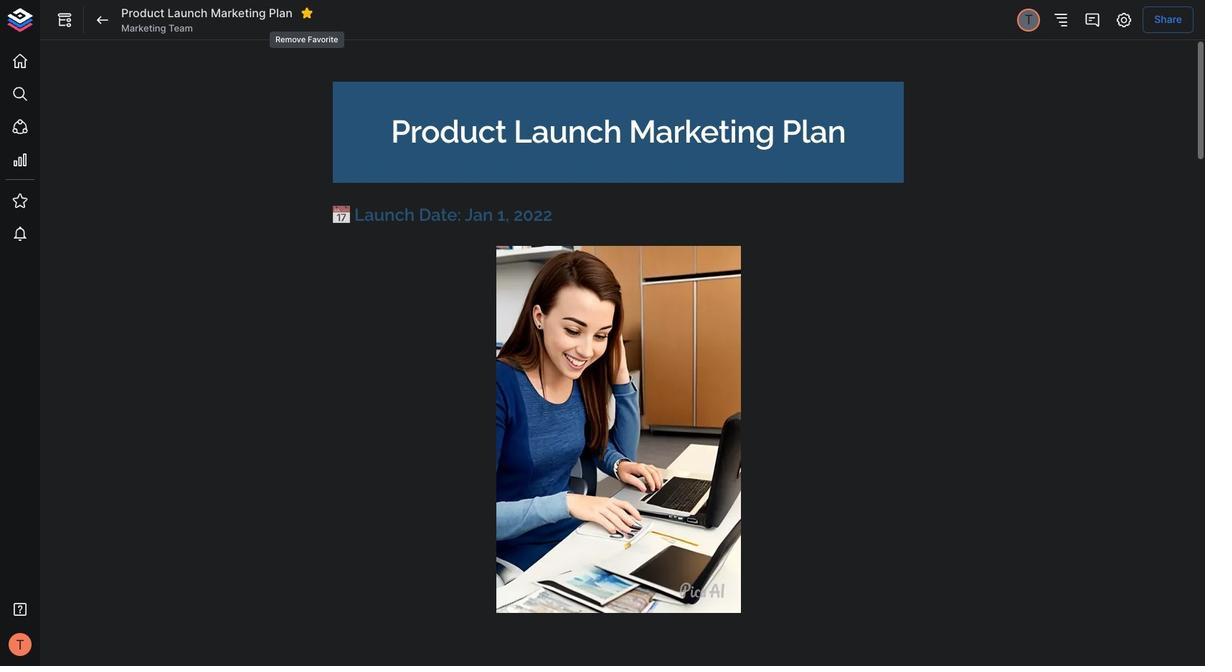 Task type: describe. For each thing, give the bounding box(es) containing it.
go back image
[[94, 11, 111, 28]]

show wiki image
[[56, 11, 73, 28]]

comments image
[[1084, 11, 1101, 28]]

settings image
[[1116, 11, 1133, 28]]



Task type: locate. For each thing, give the bounding box(es) containing it.
tooltip
[[268, 22, 345, 50]]

table of contents image
[[1053, 11, 1070, 28]]

remove favorite image
[[300, 7, 313, 20]]



Task type: vqa. For each thing, say whether or not it's contained in the screenshot.
"show wiki" ICON
yes



